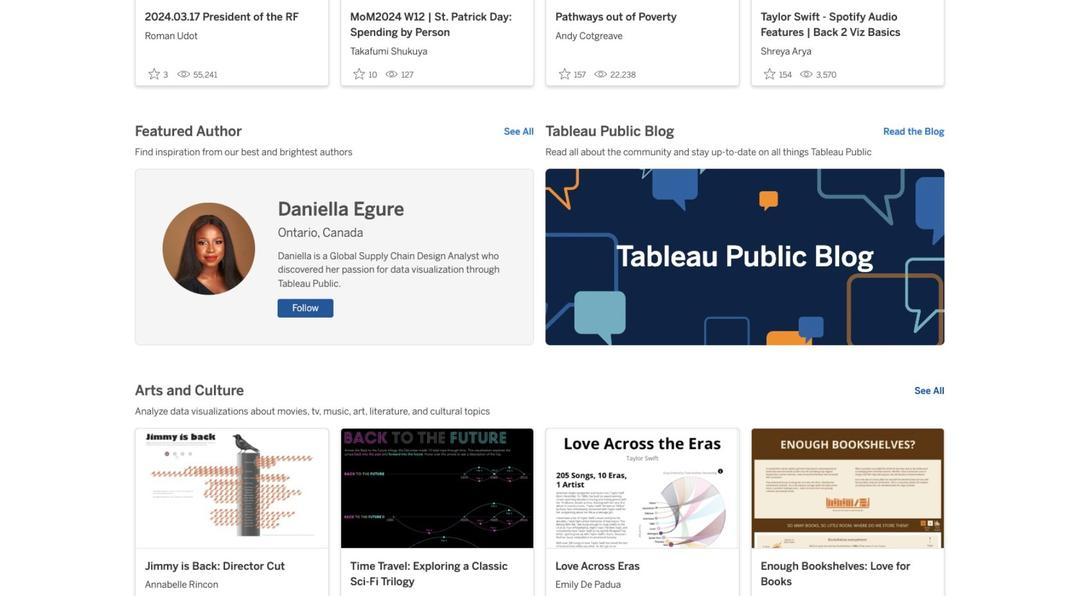 Task type: locate. For each thing, give the bounding box(es) containing it.
2 add favorite image from the left
[[559, 68, 571, 79]]

arts and culture heading
[[135, 383, 244, 401]]

4 workbook thumbnail image from the left
[[752, 430, 944, 549]]

read all about the community and stay up-to-date on all things tableau public element
[[546, 146, 945, 160]]

2 workbook thumbnail image from the left
[[341, 430, 533, 549]]

1 add favorite image from the left
[[354, 68, 365, 79]]

0 horizontal spatial add favorite image
[[354, 68, 365, 79]]

Add Favorite button
[[145, 64, 173, 83], [350, 64, 381, 83], [556, 64, 590, 83], [761, 64, 796, 83]]

1 horizontal spatial add favorite image
[[559, 68, 571, 79]]

featured author heading
[[135, 123, 242, 142]]

see all arts and culture element
[[915, 385, 945, 399]]

1 add favorite button from the left
[[145, 64, 173, 83]]

workbook thumbnail image
[[136, 430, 328, 549], [341, 430, 533, 549], [546, 430, 739, 549], [752, 430, 944, 549]]

2 horizontal spatial add favorite image
[[764, 68, 776, 79]]

add favorite image
[[354, 68, 365, 79], [559, 68, 571, 79], [764, 68, 776, 79]]

add favorite image for second add favorite button from left
[[354, 68, 365, 79]]

1 workbook thumbnail image from the left
[[136, 430, 328, 549]]

see all featured authors element
[[504, 125, 534, 139]]

3 add favorite button from the left
[[556, 64, 590, 83]]

3 add favorite image from the left
[[764, 68, 776, 79]]



Task type: vqa. For each thing, say whether or not it's contained in the screenshot.
second Workbook Thumbnail from right
yes



Task type: describe. For each thing, give the bounding box(es) containing it.
4 add favorite button from the left
[[761, 64, 796, 83]]

find inspiration from our best and brightest authors element
[[135, 146, 534, 160]]

add favorite image for 1st add favorite button from the right
[[764, 68, 776, 79]]

add favorite image for second add favorite button from right
[[559, 68, 571, 79]]

add favorite image
[[148, 68, 160, 79]]

featured author: daniella.egure image
[[163, 203, 255, 295]]

analyze data visualizations about movies, tv, music, art, literature, and cultural topics element
[[135, 406, 945, 420]]

2 add favorite button from the left
[[350, 64, 381, 83]]

tableau public blog heading
[[546, 123, 674, 142]]

3 workbook thumbnail image from the left
[[546, 430, 739, 549]]



